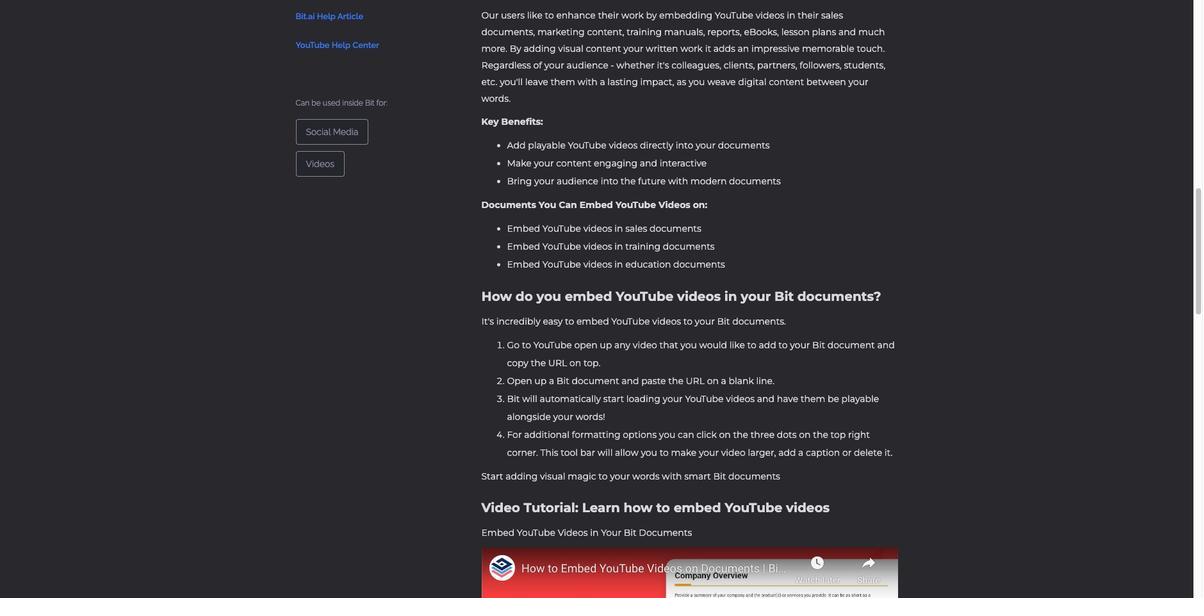 Task type: vqa. For each thing, say whether or not it's contained in the screenshot.
Marketing's Launch
no



Task type: describe. For each thing, give the bounding box(es) containing it.
audience inside the our users like to enhance their work by embedding youtube videos in their sales documents, marketing content, training manuals, reports, ebooks, lesson plans and much more. by adding visual content your written work it adds an impressive memorable touch. regardless of your audience - whether it's colleagues, clients, partners, followers, students, etc. you'll leave them with a lasting impact, as you weave digital content between your words.
[[567, 60, 608, 71]]

key
[[481, 116, 499, 127]]

go to youtube open up any video that you would like to add to your bit document and copy the url on top. open up a bit document and paste the url on a blank line. bit will automatically start loading your youtube videos and have them be playable alongside your words! for additional formatting options you can click on the three dots on the top right corner. this tool bar will allow you to make your video larger, add a caption or delete it.
[[507, 340, 895, 459]]

start
[[481, 471, 503, 482]]

0 vertical spatial embed
[[565, 289, 612, 304]]

playable inside add playable youtube videos directly into your documents make your content engaging and interactive bring your audience into the future with modern documents
[[528, 140, 566, 151]]

you inside the our users like to enhance their work by embedding youtube videos in their sales documents, marketing content, training manuals, reports, ebooks, lesson plans and much more. by adding visual content your written work it adds an impressive memorable touch. regardless of your audience - whether it's colleagues, clients, partners, followers, students, etc. you'll leave them with a lasting impact, as you weave digital content between your words.
[[689, 76, 705, 88]]

article
[[338, 12, 363, 21]]

embedding
[[659, 10, 713, 21]]

a left caption
[[798, 447, 804, 459]]

training inside embed youtube videos in sales documents embed youtube videos in training documents embed youtube videos in education documents
[[625, 241, 661, 252]]

line.
[[756, 375, 775, 387]]

incredibly
[[496, 316, 541, 327]]

0 vertical spatial work
[[622, 10, 644, 21]]

your up would
[[695, 316, 715, 327]]

users
[[501, 10, 525, 21]]

partners,
[[757, 60, 797, 71]]

or
[[842, 447, 852, 459]]

your down paste at the bottom of the page
[[663, 393, 683, 405]]

1 their from the left
[[598, 10, 619, 21]]

touch.
[[857, 43, 885, 54]]

embed youtube videos in sales documents embed youtube videos in training documents embed youtube videos in education documents
[[507, 223, 725, 270]]

0 vertical spatial add
[[759, 340, 776, 351]]

list containing go to youtube open up any video that you would like to add to your bit document and copy the url on top.
[[481, 336, 898, 462]]

1 vertical spatial video
[[721, 447, 746, 459]]

bit right your
[[624, 527, 637, 539]]

bit up would
[[717, 316, 730, 327]]

automatically
[[540, 393, 601, 405]]

videos inside the our users like to enhance their work by embedding youtube videos in their sales documents, marketing content, training manuals, reports, ebooks, lesson plans and much more. by adding visual content your written work it adds an impressive memorable touch. regardless of your audience - whether it's colleagues, clients, partners, followers, students, etc. you'll leave them with a lasting impact, as you weave digital content between your words.
[[756, 10, 785, 21]]

1 horizontal spatial will
[[598, 447, 613, 459]]

blank
[[729, 375, 754, 387]]

0 vertical spatial document
[[828, 340, 875, 351]]

youtube inside add playable youtube videos directly into your documents make your content engaging and interactive bring your audience into the future with modern documents
[[568, 140, 607, 151]]

bit down the documents?
[[812, 340, 825, 351]]

impressive
[[751, 43, 800, 54]]

you down options
[[641, 447, 657, 459]]

documents,
[[481, 26, 535, 38]]

0 horizontal spatial url
[[548, 357, 567, 369]]

on:
[[693, 199, 707, 211]]

add
[[507, 140, 526, 151]]

to inside the our users like to enhance their work by embedding youtube videos in their sales documents, marketing content, training manuals, reports, ebooks, lesson plans and much more. by adding visual content your written work it adds an impressive memorable touch. regardless of your audience - whether it's colleagues, clients, partners, followers, students, etc. you'll leave them with a lasting impact, as you weave digital content between your words.
[[545, 10, 554, 21]]

1 vertical spatial videos
[[659, 199, 690, 211]]

it's
[[657, 60, 669, 71]]

inside
[[342, 99, 363, 108]]

copy
[[507, 357, 529, 369]]

interactive
[[660, 158, 707, 169]]

three
[[751, 429, 775, 441]]

you right the that
[[681, 340, 697, 351]]

social
[[306, 127, 331, 137]]

the right paste at the bottom of the page
[[668, 375, 684, 387]]

impact,
[[640, 76, 674, 88]]

education
[[625, 259, 671, 270]]

1 horizontal spatial into
[[676, 140, 693, 151]]

1 vertical spatial document
[[572, 375, 619, 387]]

documents?
[[797, 289, 881, 304]]

0 vertical spatial will
[[522, 393, 537, 405]]

you
[[539, 199, 556, 211]]

written
[[646, 43, 678, 54]]

0 horizontal spatial be
[[312, 99, 321, 108]]

click
[[697, 429, 717, 441]]

directly
[[640, 140, 673, 151]]

any
[[614, 340, 631, 351]]

you'll
[[500, 76, 523, 88]]

sales inside the our users like to enhance their work by embedding youtube videos in their sales documents, marketing content, training manuals, reports, ebooks, lesson plans and much more. by adding visual content your written work it adds an impressive memorable touch. regardless of your audience - whether it's colleagues, clients, partners, followers, students, etc. you'll leave them with a lasting impact, as you weave digital content between your words.
[[821, 10, 843, 21]]

reports,
[[708, 26, 742, 38]]

you right do
[[537, 289, 561, 304]]

videos inside go to youtube open up any video that you would like to add to your bit document and copy the url on top. open up a bit document and paste the url on a blank line. bit will automatically start loading your youtube videos and have them be playable alongside your words! for additional formatting options you can click on the three dots on the top right corner. this tool bar will allow you to make your video larger, add a caption or delete it.
[[726, 393, 755, 405]]

your down allow
[[610, 471, 630, 482]]

your up the you
[[534, 176, 554, 187]]

memorable
[[802, 43, 855, 54]]

for
[[507, 429, 522, 441]]

do
[[516, 289, 533, 304]]

1 vertical spatial embed
[[577, 316, 609, 327]]

lasting
[[608, 76, 638, 88]]

whether
[[617, 60, 655, 71]]

the left the three
[[733, 429, 748, 441]]

help for article
[[317, 12, 336, 21]]

videos link
[[296, 151, 345, 177]]

your up have at the bottom
[[790, 340, 810, 351]]

bar
[[580, 447, 595, 459]]

the right copy
[[531, 357, 546, 369]]

videos inside videos link
[[306, 159, 334, 169]]

modern
[[691, 176, 727, 187]]

our users like to enhance their work by embedding youtube videos in their sales documents, marketing content, training manuals, reports, ebooks, lesson plans and much more. by adding visual content your written work it adds an impressive memorable touch. regardless of your audience - whether it's colleagues, clients, partners, followers, students, etc. you'll leave them with a lasting impact, as you weave digital content between your words.
[[481, 10, 886, 104]]

0 vertical spatial can
[[296, 99, 310, 108]]

video
[[481, 500, 520, 516]]

dots
[[777, 429, 797, 441]]

for:
[[376, 99, 388, 108]]

options
[[623, 429, 657, 441]]

adds
[[714, 43, 735, 54]]

etc.
[[481, 76, 497, 88]]

a left blank
[[721, 375, 726, 387]]

1 vertical spatial visual
[[540, 471, 565, 482]]

1 horizontal spatial work
[[681, 43, 703, 54]]

how do you embed youtube videos in your bit documents?
[[481, 289, 881, 304]]

magic
[[568, 471, 596, 482]]

top
[[831, 429, 846, 441]]

as
[[677, 76, 686, 88]]

your up 'interactive'
[[696, 140, 716, 151]]

marketing
[[538, 26, 585, 38]]

manuals,
[[664, 26, 705, 38]]

1 horizontal spatial add
[[779, 447, 796, 459]]

-
[[611, 60, 614, 71]]

1 horizontal spatial videos
[[558, 527, 588, 539]]

right
[[848, 429, 870, 441]]

on left blank
[[707, 375, 719, 387]]

with inside add playable youtube videos directly into your documents make your content engaging and interactive bring your audience into the future with modern documents
[[668, 176, 688, 187]]

our
[[481, 10, 499, 21]]

how
[[481, 289, 512, 304]]

social media
[[306, 127, 358, 137]]

adding inside the our users like to enhance their work by embedding youtube videos in their sales documents, marketing content, training manuals, reports, ebooks, lesson plans and much more. by adding visual content your written work it adds an impressive memorable touch. regardless of your audience - whether it's colleagues, clients, partners, followers, students, etc. you'll leave them with a lasting impact, as you weave digital content between your words.
[[524, 43, 556, 54]]

bit up the "documents."
[[775, 289, 794, 304]]

the inside add playable youtube videos directly into your documents make your content engaging and interactive bring your audience into the future with modern documents
[[621, 176, 636, 187]]

loading
[[626, 393, 660, 405]]

be inside go to youtube open up any video that you would like to add to your bit document and copy the url on top. open up a bit document and paste the url on a blank line. bit will automatically start loading your youtube videos and have them be playable alongside your words! for additional formatting options you can click on the three dots on the top right corner. this tool bar will allow you to make your video larger, add a caption or delete it.
[[828, 393, 839, 405]]

1 horizontal spatial documents
[[639, 527, 692, 539]]

start
[[603, 393, 624, 405]]

0 vertical spatial up
[[600, 340, 612, 351]]

it
[[705, 43, 711, 54]]

tutorial:
[[524, 500, 579, 516]]



Task type: locate. For each thing, give the bounding box(es) containing it.
engaging
[[594, 158, 638, 169]]

0 horizontal spatial playable
[[528, 140, 566, 151]]

3 list from the top
[[481, 336, 898, 462]]

your right make at the left top of page
[[534, 158, 554, 169]]

embed
[[580, 199, 613, 211], [507, 223, 540, 234], [507, 241, 540, 252], [507, 259, 540, 270], [481, 527, 515, 539]]

url left "top."
[[548, 357, 567, 369]]

videos left on:
[[659, 199, 690, 211]]

add playable youtube videos directly into your documents make your content engaging and interactive bring your audience into the future with modern documents
[[507, 140, 781, 187]]

0 vertical spatial videos
[[306, 159, 334, 169]]

make
[[671, 447, 697, 459]]

youtube inside the our users like to enhance their work by embedding youtube videos in their sales documents, marketing content, training manuals, reports, ebooks, lesson plans and much more. by adding visual content your written work it adds an impressive memorable touch. regardless of your audience - whether it's colleagues, clients, partners, followers, students, etc. you'll leave them with a lasting impact, as you weave digital content between your words.
[[715, 10, 753, 21]]

0 horizontal spatial their
[[598, 10, 619, 21]]

0 vertical spatial content
[[586, 43, 621, 54]]

1 horizontal spatial like
[[730, 340, 745, 351]]

videos down tutorial:
[[558, 527, 588, 539]]

1 vertical spatial adding
[[506, 471, 538, 482]]

0 vertical spatial like
[[527, 10, 543, 21]]

video tutorial: learn how to embed youtube videos
[[481, 500, 830, 516]]

make
[[507, 158, 532, 169]]

0 vertical spatial playable
[[528, 140, 566, 151]]

on
[[570, 357, 581, 369], [707, 375, 719, 387], [719, 429, 731, 441], [799, 429, 811, 441]]

content down content,
[[586, 43, 621, 54]]

words
[[632, 471, 660, 482]]

1 horizontal spatial their
[[798, 10, 819, 21]]

center
[[353, 40, 379, 50]]

smart
[[684, 471, 711, 482]]

1 horizontal spatial them
[[801, 393, 825, 405]]

top.
[[584, 357, 601, 369]]

document down "top."
[[572, 375, 619, 387]]

1 vertical spatial with
[[668, 176, 688, 187]]

0 vertical spatial into
[[676, 140, 693, 151]]

playable up right
[[842, 393, 879, 405]]

2 vertical spatial with
[[662, 471, 682, 482]]

clients,
[[724, 60, 755, 71]]

up right "open" on the left bottom
[[535, 375, 547, 387]]

sales up plans
[[821, 10, 843, 21]]

1 horizontal spatial up
[[600, 340, 612, 351]]

bit right smart
[[713, 471, 726, 482]]

list
[[481, 136, 898, 190], [481, 220, 898, 274], [481, 336, 898, 462]]

2 vertical spatial videos
[[558, 527, 588, 539]]

an
[[738, 43, 749, 54]]

list containing embed youtube videos in sales documents
[[481, 220, 898, 274]]

1 horizontal spatial video
[[721, 447, 746, 459]]

plans
[[812, 26, 836, 38]]

youtube help center link
[[296, 29, 401, 58]]

social media link
[[296, 119, 369, 145]]

like inside the our users like to enhance their work by embedding youtube videos in their sales documents, marketing content, training manuals, reports, ebooks, lesson plans and much more. by adding visual content your written work it adds an impressive memorable touch. regardless of your audience - whether it's colleagues, clients, partners, followers, students, etc. you'll leave them with a lasting impact, as you weave digital content between your words.
[[527, 10, 543, 21]]

video left the larger,
[[721, 447, 746, 459]]

this
[[540, 447, 558, 459]]

content inside add playable youtube videos directly into your documents make your content engaging and interactive bring your audience into the future with modern documents
[[556, 158, 592, 169]]

with inside the our users like to enhance their work by embedding youtube videos in their sales documents, marketing content, training manuals, reports, ebooks, lesson plans and much more. by adding visual content your written work it adds an impressive memorable touch. regardless of your audience - whether it's colleagues, clients, partners, followers, students, etc. you'll leave them with a lasting impact, as you weave digital content between your words.
[[578, 76, 598, 88]]

on right 'dots'
[[799, 429, 811, 441]]

1 vertical spatial url
[[686, 375, 705, 387]]

0 vertical spatial documents
[[481, 199, 536, 211]]

0 vertical spatial visual
[[558, 43, 584, 54]]

be up top
[[828, 393, 839, 405]]

0 vertical spatial help
[[317, 12, 336, 21]]

0 vertical spatial list
[[481, 136, 898, 190]]

1 vertical spatial be
[[828, 393, 839, 405]]

open
[[574, 340, 598, 351]]

words.
[[481, 93, 511, 104]]

content
[[586, 43, 621, 54], [769, 76, 804, 88], [556, 158, 592, 169]]

0 horizontal spatial work
[[622, 10, 644, 21]]

benefits:
[[501, 116, 543, 127]]

videos inside add playable youtube videos directly into your documents make your content engaging and interactive bring your audience into the future with modern documents
[[609, 140, 638, 151]]

0 vertical spatial audience
[[567, 60, 608, 71]]

1 vertical spatial documents
[[639, 527, 692, 539]]

video right any
[[633, 340, 657, 351]]

your down students,
[[849, 76, 869, 88]]

up left any
[[600, 340, 612, 351]]

help inside youtube help center link
[[332, 40, 351, 50]]

like right users
[[527, 10, 543, 21]]

like
[[527, 10, 543, 21], [730, 340, 745, 351]]

2 vertical spatial embed
[[674, 500, 721, 516]]

0 vertical spatial with
[[578, 76, 598, 88]]

will up alongside
[[522, 393, 537, 405]]

audience up "documents you can embed youtube videos on:"
[[557, 176, 598, 187]]

lesson
[[781, 26, 810, 38]]

1 vertical spatial content
[[769, 76, 804, 88]]

go
[[507, 340, 520, 351]]

students,
[[844, 60, 886, 71]]

video
[[633, 340, 657, 351], [721, 447, 746, 459]]

their up content,
[[598, 10, 619, 21]]

0 horizontal spatial videos
[[306, 159, 334, 169]]

a left lasting
[[600, 76, 605, 88]]

bit up automatically
[[557, 375, 569, 387]]

0 vertical spatial them
[[551, 76, 575, 88]]

bit.ai help article link
[[296, 1, 401, 29]]

help for center
[[332, 40, 351, 50]]

you left can
[[659, 429, 676, 441]]

1 horizontal spatial url
[[686, 375, 705, 387]]

0 vertical spatial training
[[627, 26, 662, 38]]

2 vertical spatial list
[[481, 336, 898, 462]]

between
[[807, 76, 846, 88]]

your up whether
[[624, 43, 644, 54]]

1 vertical spatial like
[[730, 340, 745, 351]]

documents down video tutorial: learn how to embed youtube videos
[[639, 527, 692, 539]]

bit down "open" on the left bottom
[[507, 393, 520, 405]]

audience left -
[[567, 60, 608, 71]]

their up lesson
[[798, 10, 819, 21]]

like inside go to youtube open up any video that you would like to add to your bit document and copy the url on top. open up a bit document and paste the url on a blank line. bit will automatically start loading your youtube videos and have them be playable alongside your words! for additional formatting options you can click on the three dots on the top right corner. this tool bar will allow you to make your video larger, add a caption or delete it.
[[730, 340, 745, 351]]

words!
[[576, 411, 605, 423]]

much
[[858, 26, 885, 38]]

0 vertical spatial url
[[548, 357, 567, 369]]

0 horizontal spatial can
[[296, 99, 310, 108]]

0 horizontal spatial will
[[522, 393, 537, 405]]

document down the documents?
[[828, 340, 875, 351]]

on left "top."
[[570, 357, 581, 369]]

0 horizontal spatial document
[[572, 375, 619, 387]]

0 horizontal spatial like
[[527, 10, 543, 21]]

help
[[317, 12, 336, 21], [332, 40, 351, 50]]

sales inside embed youtube videos in sales documents embed youtube videos in training documents embed youtube videos in education documents
[[625, 223, 647, 234]]

weave
[[707, 76, 736, 88]]

videos
[[306, 159, 334, 169], [659, 199, 690, 211], [558, 527, 588, 539]]

into up 'interactive'
[[676, 140, 693, 151]]

playable right add at the top left of the page
[[528, 140, 566, 151]]

embed youtube videos in your bit documents
[[481, 527, 692, 539]]

a inside the our users like to enhance their work by embedding youtube videos in their sales documents, marketing content, training manuals, reports, ebooks, lesson plans and much more. by adding visual content your written work it adds an impressive memorable touch. regardless of your audience - whether it's colleagues, clients, partners, followers, students, etc. you'll leave them with a lasting impact, as you weave digital content between your words.
[[600, 76, 605, 88]]

it.
[[885, 447, 893, 459]]

1 vertical spatial list
[[481, 220, 898, 274]]

adding up 'of'
[[524, 43, 556, 54]]

0 horizontal spatial into
[[601, 176, 618, 187]]

the left top
[[813, 429, 828, 441]]

document
[[828, 340, 875, 351], [572, 375, 619, 387]]

your down click
[[699, 447, 719, 459]]

documents down bring
[[481, 199, 536, 211]]

help right bit.ai at the top left
[[317, 12, 336, 21]]

0 vertical spatial adding
[[524, 43, 556, 54]]

1 vertical spatial work
[[681, 43, 703, 54]]

bit.ai help article
[[296, 12, 363, 21]]

2 vertical spatial content
[[556, 158, 592, 169]]

enhance
[[556, 10, 596, 21]]

them inside go to youtube open up any video that you would like to add to your bit document and copy the url on top. open up a bit document and paste the url on a blank line. bit will automatically start loading your youtube videos and have them be playable alongside your words! for additional formatting options you can click on the three dots on the top right corner. this tool bar will allow you to make your video larger, add a caption or delete it.
[[801, 393, 825, 405]]

a
[[600, 76, 605, 88], [549, 375, 554, 387], [721, 375, 726, 387], [798, 447, 804, 459]]

be left used
[[312, 99, 321, 108]]

bit.ai
[[296, 12, 315, 21]]

1 vertical spatial sales
[[625, 223, 647, 234]]

can be used inside bit for:
[[296, 99, 388, 108]]

bring
[[507, 176, 532, 187]]

1 horizontal spatial document
[[828, 340, 875, 351]]

1 horizontal spatial sales
[[821, 10, 843, 21]]

training
[[627, 26, 662, 38], [625, 241, 661, 252]]

them right have at the bottom
[[801, 393, 825, 405]]

adding down corner.
[[506, 471, 538, 482]]

that
[[660, 340, 678, 351]]

1 vertical spatial help
[[332, 40, 351, 50]]

0 horizontal spatial sales
[[625, 223, 647, 234]]

2 their from the left
[[798, 10, 819, 21]]

0 horizontal spatial documents
[[481, 199, 536, 211]]

in inside the our users like to enhance their work by embedding youtube videos in their sales documents, marketing content, training manuals, reports, ebooks, lesson plans and much more. by adding visual content your written work it adds an impressive memorable touch. regardless of your audience - whether it's colleagues, clients, partners, followers, students, etc. you'll leave them with a lasting impact, as you weave digital content between your words.
[[787, 10, 795, 21]]

list containing add playable youtube videos directly into your documents
[[481, 136, 898, 190]]

them right leave
[[551, 76, 575, 88]]

and inside add playable youtube videos directly into your documents make your content engaging and interactive bring your audience into the future with modern documents
[[640, 158, 657, 169]]

start adding visual magic to your words with smart bit documents
[[481, 471, 780, 482]]

1 horizontal spatial be
[[828, 393, 839, 405]]

0 vertical spatial be
[[312, 99, 321, 108]]

videos down the social
[[306, 159, 334, 169]]

paste
[[641, 375, 666, 387]]

documents
[[481, 199, 536, 211], [639, 527, 692, 539]]

0 horizontal spatial them
[[551, 76, 575, 88]]

regardless
[[481, 60, 531, 71]]

and inside the our users like to enhance their work by embedding youtube videos in their sales documents, marketing content, training manuals, reports, ebooks, lesson plans and much more. by adding visual content your written work it adds an impressive memorable touch. regardless of your audience - whether it's colleagues, clients, partners, followers, students, etc. you'll leave them with a lasting impact, as you weave digital content between your words.
[[839, 26, 856, 38]]

key benefits:
[[481, 116, 543, 127]]

training down by
[[627, 26, 662, 38]]

the down engaging
[[621, 176, 636, 187]]

sales up education
[[625, 223, 647, 234]]

1 vertical spatial add
[[779, 447, 796, 459]]

easy
[[543, 316, 563, 327]]

will right 'bar'
[[598, 447, 613, 459]]

a up automatically
[[549, 375, 554, 387]]

with left smart
[[662, 471, 682, 482]]

1 horizontal spatial can
[[559, 199, 577, 211]]

how
[[624, 500, 653, 516]]

up
[[600, 340, 612, 351], [535, 375, 547, 387]]

1 vertical spatial will
[[598, 447, 613, 459]]

1 list from the top
[[481, 136, 898, 190]]

like right would
[[730, 340, 745, 351]]

1 vertical spatial them
[[801, 393, 825, 405]]

0 vertical spatial sales
[[821, 10, 843, 21]]

them inside the our users like to enhance their work by embedding youtube videos in their sales documents, marketing content, training manuals, reports, ebooks, lesson plans and much more. by adding visual content your written work it adds an impressive memorable touch. regardless of your audience - whether it's colleagues, clients, partners, followers, students, etc. you'll leave them with a lasting impact, as you weave digital content between your words.
[[551, 76, 575, 88]]

help inside bit.ai help article link
[[317, 12, 336, 21]]

by
[[510, 43, 521, 54]]

audience inside add playable youtube videos directly into your documents make your content engaging and interactive bring your audience into the future with modern documents
[[557, 176, 598, 187]]

caption
[[806, 447, 840, 459]]

on right click
[[719, 429, 731, 441]]

followers,
[[800, 60, 842, 71]]

1 horizontal spatial playable
[[842, 393, 879, 405]]

2 list from the top
[[481, 220, 898, 274]]

1 vertical spatial playable
[[842, 393, 879, 405]]

url
[[548, 357, 567, 369], [686, 375, 705, 387]]

1 vertical spatial into
[[601, 176, 618, 187]]

1 vertical spatial up
[[535, 375, 547, 387]]

additional
[[524, 429, 570, 441]]

visual down marketing
[[558, 43, 584, 54]]

training inside the our users like to enhance their work by embedding youtube videos in their sales documents, marketing content, training manuals, reports, ebooks, lesson plans and much more. by adding visual content your written work it adds an impressive memorable touch. regardless of your audience - whether it's colleagues, clients, partners, followers, students, etc. you'll leave them with a lasting impact, as you weave digital content between your words.
[[627, 26, 662, 38]]

work left it
[[681, 43, 703, 54]]

your right 'of'
[[544, 60, 564, 71]]

2 horizontal spatial videos
[[659, 199, 690, 211]]

with
[[578, 76, 598, 88], [668, 176, 688, 187], [662, 471, 682, 482]]

add down the "documents."
[[759, 340, 776, 351]]

1 vertical spatial audience
[[557, 176, 598, 187]]

0 horizontal spatial add
[[759, 340, 776, 351]]

url down would
[[686, 375, 705, 387]]

their
[[598, 10, 619, 21], [798, 10, 819, 21]]

with left lasting
[[578, 76, 598, 88]]

your
[[601, 527, 621, 539]]

videos
[[756, 10, 785, 21], [609, 140, 638, 151], [583, 223, 612, 234], [583, 241, 612, 252], [583, 259, 612, 270], [677, 289, 721, 304], [652, 316, 681, 327], [726, 393, 755, 405], [786, 500, 830, 516]]

visual
[[558, 43, 584, 54], [540, 471, 565, 482]]

can right the you
[[559, 199, 577, 211]]

visual down this
[[540, 471, 565, 482]]

content,
[[587, 26, 624, 38]]

your up the "documents."
[[741, 289, 771, 304]]

add
[[759, 340, 776, 351], [779, 447, 796, 459]]

1 vertical spatial training
[[625, 241, 661, 252]]

work left by
[[622, 10, 644, 21]]

help left center
[[332, 40, 351, 50]]

content left engaging
[[556, 158, 592, 169]]

learn
[[582, 500, 620, 516]]

with down 'interactive'
[[668, 176, 688, 187]]

delete
[[854, 447, 882, 459]]

can left used
[[296, 99, 310, 108]]

bit
[[365, 99, 374, 108], [775, 289, 794, 304], [717, 316, 730, 327], [812, 340, 825, 351], [557, 375, 569, 387], [507, 393, 520, 405], [713, 471, 726, 482], [624, 527, 637, 539]]

have
[[777, 393, 798, 405]]

leave
[[525, 76, 548, 88]]

0 vertical spatial video
[[633, 340, 657, 351]]

you right as
[[689, 76, 705, 88]]

digital
[[738, 76, 767, 88]]

be
[[312, 99, 321, 108], [828, 393, 839, 405]]

content down 'partners,'
[[769, 76, 804, 88]]

into down engaging
[[601, 176, 618, 187]]

0 horizontal spatial up
[[535, 375, 547, 387]]

corner.
[[507, 447, 538, 459]]

tool
[[561, 447, 578, 459]]

of
[[533, 60, 542, 71]]

add down 'dots'
[[779, 447, 796, 459]]

bit left for:
[[365, 99, 374, 108]]

work
[[622, 10, 644, 21], [681, 43, 703, 54]]

visual inside the our users like to enhance their work by embedding youtube videos in their sales documents, marketing content, training manuals, reports, ebooks, lesson plans and much more. by adding visual content your written work it adds an impressive memorable touch. regardless of your audience - whether it's colleagues, clients, partners, followers, students, etc. you'll leave them with a lasting impact, as you weave digital content between your words.
[[558, 43, 584, 54]]

0 horizontal spatial video
[[633, 340, 657, 351]]

media
[[333, 127, 358, 137]]

training up education
[[625, 241, 661, 252]]

alongside
[[507, 411, 551, 423]]

1 vertical spatial can
[[559, 199, 577, 211]]

your down automatically
[[553, 411, 573, 423]]

and
[[839, 26, 856, 38], [640, 158, 657, 169], [877, 340, 895, 351], [622, 375, 639, 387], [757, 393, 775, 405]]

playable inside go to youtube open up any video that you would like to add to your bit document and copy the url on top. open up a bit document and paste the url on a blank line. bit will automatically start loading your youtube videos and have them be playable alongside your words! for additional formatting options you can click on the three dots on the top right corner. this tool bar will allow you to make your video larger, add a caption or delete it.
[[842, 393, 879, 405]]



